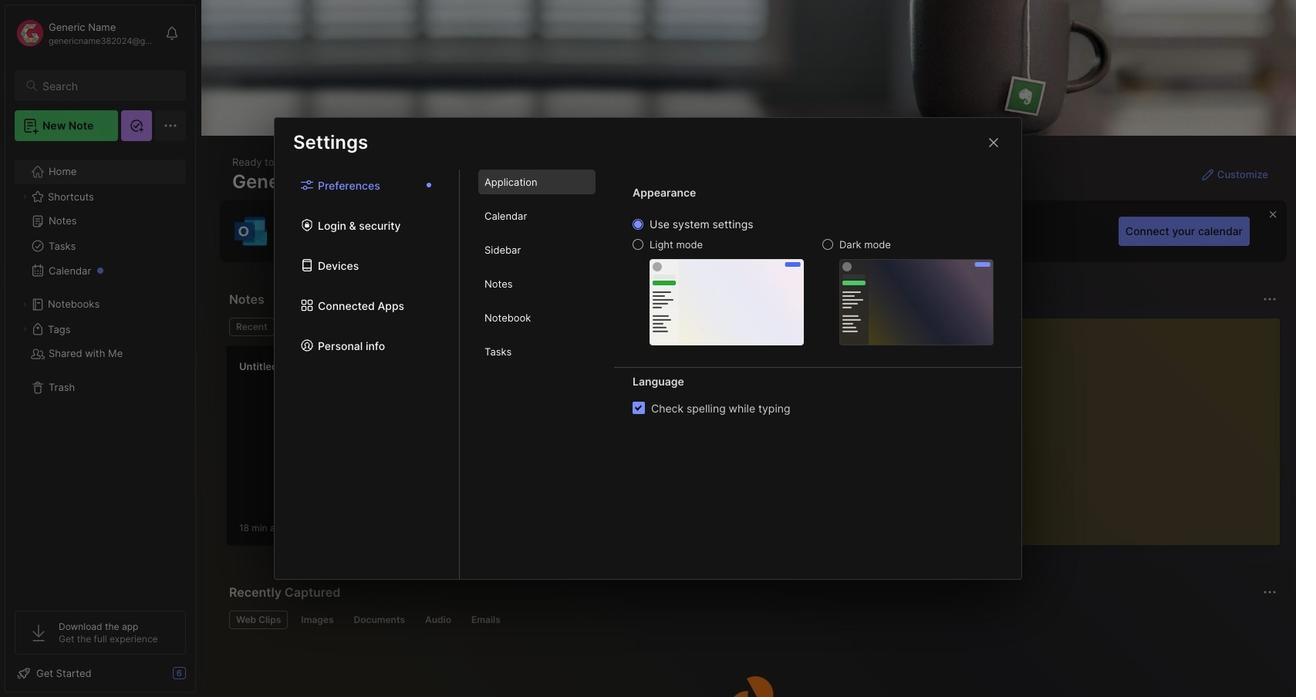 Task type: locate. For each thing, give the bounding box(es) containing it.
tree inside main element
[[5, 150, 195, 597]]

Start writing… text field
[[955, 319, 1279, 533]]

None radio
[[633, 220, 644, 230], [633, 240, 644, 250], [823, 240, 833, 250], [633, 220, 644, 230], [633, 240, 644, 250], [823, 240, 833, 250]]

expand notebooks image
[[20, 300, 29, 309]]

tab
[[478, 170, 596, 195], [478, 204, 596, 229], [478, 238, 596, 263], [478, 272, 596, 297], [478, 306, 596, 331], [229, 318, 275, 336], [478, 340, 596, 365], [229, 611, 288, 630], [294, 611, 341, 630], [347, 611, 412, 630], [418, 611, 458, 630], [464, 611, 508, 630]]

expand tags image
[[20, 325, 29, 334]]

row group
[[226, 346, 504, 556]]

None checkbox
[[633, 402, 645, 415]]

None search field
[[42, 76, 172, 95]]

tab list
[[275, 170, 460, 580], [460, 170, 614, 580], [229, 611, 1275, 630]]

option group
[[633, 218, 994, 346]]

tree
[[5, 150, 195, 597]]



Task type: describe. For each thing, give the bounding box(es) containing it.
main element
[[0, 0, 201, 698]]

none search field inside main element
[[42, 76, 172, 95]]

close image
[[985, 133, 1003, 152]]

Search text field
[[42, 79, 172, 93]]



Task type: vqa. For each thing, say whether or not it's contained in the screenshot.
the leftmost the more actions field
no



